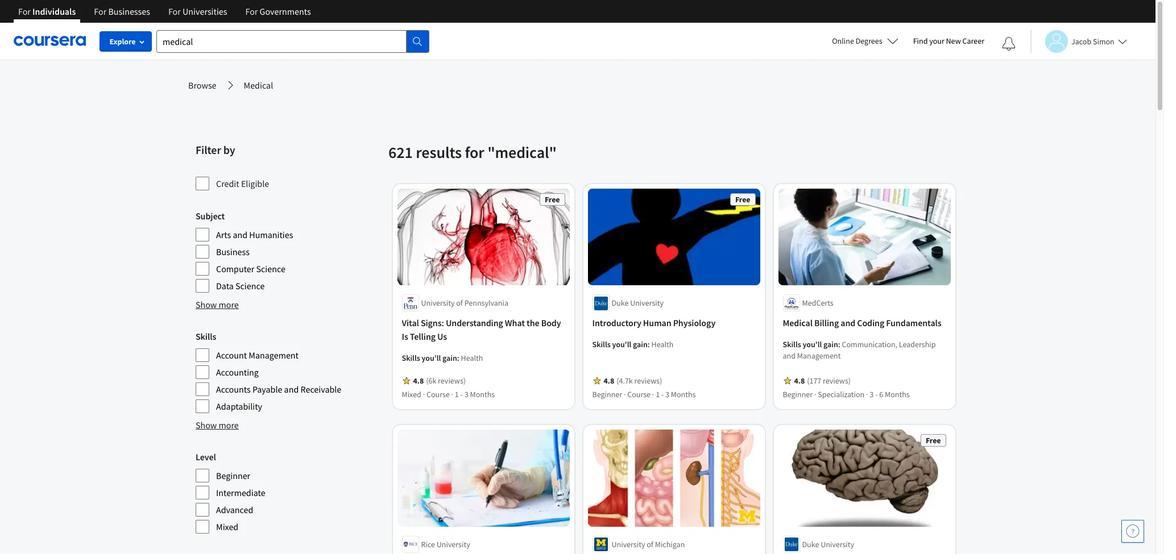 Task type: describe. For each thing, give the bounding box(es) containing it.
accounts
[[216, 384, 251, 396]]

4.8 for introductory human physiology
[[604, 376, 615, 387]]

intermediate
[[216, 488, 266, 499]]

medical billing and coding fundamentals
[[784, 318, 942, 329]]

beginner for beginner · specialization · 3 - 6 months
[[784, 390, 814, 400]]

specialization
[[819, 390, 865, 400]]

advanced
[[216, 505, 253, 516]]

governments
[[260, 6, 311, 17]]

vital signs: understanding what the body is telling us link
[[402, 317, 566, 344]]

4.8 for vital signs: understanding what the body is telling us
[[414, 376, 424, 387]]

businesses
[[108, 6, 150, 17]]

rice university
[[422, 540, 471, 550]]

filter
[[196, 143, 221, 157]]

beginner · course · 1 - 3 months
[[593, 390, 697, 400]]

account management
[[216, 350, 299, 361]]

4.8 (6k reviews)
[[414, 376, 466, 387]]

find your new career link
[[908, 34, 991, 48]]

us
[[438, 331, 448, 343]]

leadership
[[900, 340, 937, 350]]

mixed for mixed · course · 1 - 3 months
[[402, 390, 422, 400]]

level
[[196, 452, 216, 463]]

coursera image
[[14, 32, 86, 50]]

results
[[416, 142, 462, 163]]

the
[[527, 318, 540, 329]]

skills up 4.8 (177 reviews)
[[784, 340, 802, 350]]

6
[[880, 390, 884, 400]]

: for vital signs: understanding what the body is telling us
[[458, 354, 460, 364]]

for
[[465, 142, 485, 163]]

1 for signs:
[[455, 390, 459, 400]]

filter by
[[196, 143, 235, 157]]

4 · from the left
[[653, 390, 655, 400]]

university of pennsylvania
[[422, 298, 509, 309]]

computer science
[[216, 263, 286, 275]]

reviews) for human
[[635, 376, 663, 387]]

account
[[216, 350, 247, 361]]

is
[[402, 331, 409, 343]]

payable
[[253, 384, 283, 396]]

signs:
[[421, 318, 445, 329]]

1 horizontal spatial duke
[[803, 540, 820, 550]]

human
[[644, 318, 672, 329]]

show more button for data science
[[196, 298, 239, 312]]

- for understanding
[[461, 390, 463, 400]]

browse
[[188, 80, 217, 91]]

skills you'll gain :
[[784, 340, 843, 350]]

browse link
[[188, 79, 217, 92]]

university of michigan
[[612, 540, 686, 550]]

show for data science
[[196, 299, 217, 311]]

degrees
[[856, 36, 883, 46]]

jacob simon button
[[1031, 30, 1128, 53]]

free for introductory human physiology
[[736, 195, 751, 205]]

for businesses
[[94, 6, 150, 17]]

arts
[[216, 229, 231, 241]]

mixed · course · 1 - 3 months
[[402, 390, 495, 400]]

for governments
[[246, 6, 311, 17]]

receivable
[[301, 384, 342, 396]]

introductory human physiology
[[593, 318, 716, 329]]

2 · from the left
[[452, 390, 454, 400]]

3 for understanding
[[465, 390, 469, 400]]

you'll for vital signs: understanding what the body is telling us
[[422, 354, 441, 364]]

2 horizontal spatial free
[[927, 436, 942, 446]]

your
[[930, 36, 945, 46]]

show more button for adaptability
[[196, 419, 239, 433]]

(4.7k
[[617, 376, 634, 387]]

find
[[914, 36, 928, 46]]

for for universities
[[168, 6, 181, 17]]

vital
[[402, 318, 420, 329]]

fundamentals
[[887, 318, 942, 329]]

for individuals
[[18, 6, 76, 17]]

skills you'll gain : health for signs:
[[402, 354, 484, 364]]

data science
[[216, 281, 265, 292]]

vital signs: understanding what the body is telling us
[[402, 318, 562, 343]]

and for medical billing and coding fundamentals
[[842, 318, 856, 329]]

understanding
[[446, 318, 504, 329]]

for universities
[[168, 6, 227, 17]]

introductory human physiology link
[[593, 317, 756, 330]]

online degrees
[[833, 36, 883, 46]]

2 horizontal spatial :
[[839, 340, 841, 350]]

medical for medical billing and coding fundamentals
[[784, 318, 813, 329]]

4.8 for medical billing and coding fundamentals
[[795, 376, 806, 387]]

free for vital signs: understanding what the body is telling us
[[545, 195, 561, 205]]

coding
[[858, 318, 885, 329]]

explore
[[110, 36, 136, 47]]

pennsylvania
[[465, 298, 509, 309]]

months for and
[[886, 390, 911, 400]]

(6k
[[427, 376, 437, 387]]

months for understanding
[[471, 390, 495, 400]]

medical for medical
[[244, 80, 273, 91]]

health for physiology
[[652, 340, 674, 350]]

health for understanding
[[462, 354, 484, 364]]

1 horizontal spatial duke university
[[803, 540, 855, 550]]

accounting
[[216, 367, 259, 378]]

621
[[389, 142, 413, 163]]

billing
[[815, 318, 840, 329]]

skills you'll gain : health for human
[[593, 340, 674, 350]]

4.8 (177 reviews)
[[795, 376, 852, 387]]

computer
[[216, 263, 255, 275]]

science for computer science
[[256, 263, 286, 275]]

6 · from the left
[[867, 390, 869, 400]]

show more for data science
[[196, 299, 239, 311]]

physiology
[[674, 318, 716, 329]]

adaptability
[[216, 401, 262, 413]]

medical billing and coding fundamentals link
[[784, 317, 947, 330]]

eligible
[[241, 178, 269, 190]]

: for introductory human physiology
[[648, 340, 651, 350]]

by
[[223, 143, 235, 157]]



Task type: vqa. For each thing, say whether or not it's contained in the screenshot.
Great for Project
no



Task type: locate. For each thing, give the bounding box(es) containing it.
subject group
[[196, 209, 382, 294]]

for
[[18, 6, 31, 17], [94, 6, 107, 17], [168, 6, 181, 17], [246, 6, 258, 17]]

2 horizontal spatial beginner
[[784, 390, 814, 400]]

and inside 'link'
[[842, 318, 856, 329]]

1 horizontal spatial 4.8
[[604, 376, 615, 387]]

0 horizontal spatial you'll
[[422, 354, 441, 364]]

level group
[[196, 451, 382, 535]]

1 horizontal spatial -
[[662, 390, 665, 400]]

1 horizontal spatial beginner
[[593, 390, 623, 400]]

1 horizontal spatial gain
[[634, 340, 648, 350]]

gain down 'billing'
[[824, 340, 839, 350]]

3 - from the left
[[876, 390, 879, 400]]

jacob simon
[[1072, 36, 1115, 46]]

1 3 from the left
[[465, 390, 469, 400]]

what
[[506, 318, 526, 329]]

None search field
[[156, 30, 430, 53]]

of up understanding
[[457, 298, 463, 309]]

course down 4.8 (6k reviews) at the bottom of the page
[[427, 390, 450, 400]]

4.8 left (177
[[795, 376, 806, 387]]

science down humanities
[[256, 263, 286, 275]]

2 horizontal spatial -
[[876, 390, 879, 400]]

skills you'll gain : health down us
[[402, 354, 484, 364]]

you'll up (6k
[[422, 354, 441, 364]]

data
[[216, 281, 234, 292]]

beginner for beginner
[[216, 471, 251, 482]]

gain down introductory human physiology
[[634, 340, 648, 350]]

and down skills you'll gain :
[[784, 351, 796, 362]]

0 horizontal spatial 1
[[455, 390, 459, 400]]

- down the 4.8 (4.7k reviews)
[[662, 390, 665, 400]]

career
[[963, 36, 985, 46]]

accounts payable and receivable
[[216, 384, 342, 396]]

show more for adaptability
[[196, 420, 239, 431]]

skills inside group
[[196, 331, 216, 343]]

1 4.8 from the left
[[414, 376, 424, 387]]

"medical"
[[488, 142, 557, 163]]

skills you'll gain : health
[[593, 340, 674, 350], [402, 354, 484, 364]]

help center image
[[1127, 525, 1140, 539]]

mixed down 'advanced'
[[216, 522, 239, 533]]

you'll
[[613, 340, 632, 350], [804, 340, 823, 350], [422, 354, 441, 364]]

: down 'billing'
[[839, 340, 841, 350]]

duke university
[[612, 298, 664, 309], [803, 540, 855, 550]]

simon
[[1094, 36, 1115, 46]]

2 horizontal spatial reviews)
[[824, 376, 852, 387]]

1 horizontal spatial :
[[648, 340, 651, 350]]

1
[[455, 390, 459, 400], [657, 390, 660, 400]]

show more button down adaptability
[[196, 419, 239, 433]]

2 4.8 from the left
[[604, 376, 615, 387]]

gain for introductory human physiology
[[634, 340, 648, 350]]

management inside skills group
[[249, 350, 299, 361]]

and right arts
[[233, 229, 248, 241]]

gain
[[634, 340, 648, 350], [824, 340, 839, 350], [443, 354, 458, 364]]

1 horizontal spatial mixed
[[402, 390, 422, 400]]

3
[[465, 390, 469, 400], [666, 390, 670, 400], [871, 390, 875, 400]]

reviews)
[[439, 376, 466, 387], [635, 376, 663, 387], [824, 376, 852, 387]]

you'll for introductory human physiology
[[613, 340, 632, 350]]

1 for human
[[657, 390, 660, 400]]

subject
[[196, 211, 225, 222]]

more down adaptability
[[219, 420, 239, 431]]

medcerts
[[803, 298, 834, 309]]

more for data science
[[219, 299, 239, 311]]

0 horizontal spatial medical
[[244, 80, 273, 91]]

beginner inside level group
[[216, 471, 251, 482]]

skills down introductory
[[593, 340, 611, 350]]

medical inside 'link'
[[784, 318, 813, 329]]

months for physiology
[[672, 390, 697, 400]]

1 vertical spatial of
[[647, 540, 654, 550]]

1 more from the top
[[219, 299, 239, 311]]

beginner for beginner · course · 1 - 3 months
[[593, 390, 623, 400]]

621 results for "medical"
[[389, 142, 557, 163]]

beginner
[[593, 390, 623, 400], [784, 390, 814, 400], [216, 471, 251, 482]]

- for and
[[876, 390, 879, 400]]

for for businesses
[[94, 6, 107, 17]]

What do you want to learn? text field
[[156, 30, 407, 53]]

show more
[[196, 299, 239, 311], [196, 420, 239, 431]]

3 months from the left
[[886, 390, 911, 400]]

1 horizontal spatial health
[[652, 340, 674, 350]]

1 vertical spatial show
[[196, 420, 217, 431]]

2 show from the top
[[196, 420, 217, 431]]

0 horizontal spatial beginner
[[216, 471, 251, 482]]

business
[[216, 246, 250, 258]]

more for adaptability
[[219, 420, 239, 431]]

2 horizontal spatial gain
[[824, 340, 839, 350]]

reviews) up mixed · course · 1 - 3 months
[[439, 376, 466, 387]]

rice
[[422, 540, 436, 550]]

0 horizontal spatial duke
[[612, 298, 629, 309]]

0 vertical spatial more
[[219, 299, 239, 311]]

mixed inside level group
[[216, 522, 239, 533]]

: up 4.8 (6k reviews) at the bottom of the page
[[458, 354, 460, 364]]

:
[[648, 340, 651, 350], [839, 340, 841, 350], [458, 354, 460, 364]]

humanities
[[249, 229, 293, 241]]

university
[[422, 298, 455, 309], [631, 298, 664, 309], [437, 540, 471, 550], [612, 540, 646, 550], [822, 540, 855, 550]]

show down data
[[196, 299, 217, 311]]

1 horizontal spatial skills you'll gain : health
[[593, 340, 674, 350]]

credit
[[216, 178, 239, 190]]

0 horizontal spatial course
[[427, 390, 450, 400]]

arts and humanities
[[216, 229, 293, 241]]

of for pennsylvania
[[457, 298, 463, 309]]

1 horizontal spatial 1
[[657, 390, 660, 400]]

you'll down 'billing'
[[804, 340, 823, 350]]

reviews) up beginner · course · 1 - 3 months
[[635, 376, 663, 387]]

and inside communication, leadership and management
[[784, 351, 796, 362]]

medical up skills you'll gain :
[[784, 318, 813, 329]]

for left businesses
[[94, 6, 107, 17]]

skills down is
[[402, 354, 421, 364]]

3 4.8 from the left
[[795, 376, 806, 387]]

4.8 left (6k
[[414, 376, 424, 387]]

3 3 from the left
[[871, 390, 875, 400]]

3 for physiology
[[666, 390, 670, 400]]

0 vertical spatial science
[[256, 263, 286, 275]]

2 for from the left
[[94, 6, 107, 17]]

and right payable
[[284, 384, 299, 396]]

0 vertical spatial show more
[[196, 299, 239, 311]]

1 show more from the top
[[196, 299, 239, 311]]

for left the individuals
[[18, 6, 31, 17]]

: down introductory human physiology
[[648, 340, 651, 350]]

0 horizontal spatial free
[[545, 195, 561, 205]]

show more button down data
[[196, 298, 239, 312]]

0 horizontal spatial 3
[[465, 390, 469, 400]]

0 horizontal spatial management
[[249, 350, 299, 361]]

skills group
[[196, 330, 382, 414]]

show notifications image
[[1003, 37, 1016, 51]]

course
[[427, 390, 450, 400], [628, 390, 651, 400]]

reviews) for signs:
[[439, 376, 466, 387]]

0 vertical spatial duke
[[612, 298, 629, 309]]

- for physiology
[[662, 390, 665, 400]]

jacob
[[1072, 36, 1092, 46]]

0 horizontal spatial gain
[[443, 354, 458, 364]]

and for accounts payable and receivable
[[284, 384, 299, 396]]

show more down adaptability
[[196, 420, 239, 431]]

1 vertical spatial duke
[[803, 540, 820, 550]]

introductory
[[593, 318, 642, 329]]

course down the 4.8 (4.7k reviews)
[[628, 390, 651, 400]]

skills up account
[[196, 331, 216, 343]]

1 vertical spatial duke university
[[803, 540, 855, 550]]

1 vertical spatial medical
[[784, 318, 813, 329]]

science for data science
[[236, 281, 265, 292]]

telling
[[410, 331, 436, 343]]

1 vertical spatial science
[[236, 281, 265, 292]]

1 months from the left
[[471, 390, 495, 400]]

beginner down (4.7k
[[593, 390, 623, 400]]

1 vertical spatial skills you'll gain : health
[[402, 354, 484, 364]]

0 horizontal spatial months
[[471, 390, 495, 400]]

health down human
[[652, 340, 674, 350]]

0 horizontal spatial duke university
[[612, 298, 664, 309]]

2 reviews) from the left
[[635, 376, 663, 387]]

2 show more button from the top
[[196, 419, 239, 433]]

1 horizontal spatial you'll
[[613, 340, 632, 350]]

banner navigation
[[9, 0, 320, 31]]

4.8 (4.7k reviews)
[[604, 376, 663, 387]]

for for governments
[[246, 6, 258, 17]]

5 · from the left
[[815, 390, 817, 400]]

1 vertical spatial more
[[219, 420, 239, 431]]

free
[[545, 195, 561, 205], [736, 195, 751, 205], [927, 436, 942, 446]]

and inside skills group
[[284, 384, 299, 396]]

3 for from the left
[[168, 6, 181, 17]]

1 down the 4.8 (4.7k reviews)
[[657, 390, 660, 400]]

0 vertical spatial mixed
[[402, 390, 422, 400]]

management
[[249, 350, 299, 361], [798, 351, 842, 362]]

0 vertical spatial of
[[457, 298, 463, 309]]

course for human
[[628, 390, 651, 400]]

0 vertical spatial show more button
[[196, 298, 239, 312]]

3 reviews) from the left
[[824, 376, 852, 387]]

communication, leadership and management
[[784, 340, 937, 362]]

0 vertical spatial medical
[[244, 80, 273, 91]]

of left michigan
[[647, 540, 654, 550]]

0 horizontal spatial -
[[461, 390, 463, 400]]

beginner · specialization · 3 - 6 months
[[784, 390, 911, 400]]

1 · from the left
[[423, 390, 425, 400]]

0 horizontal spatial :
[[458, 354, 460, 364]]

communication,
[[843, 340, 898, 350]]

1 show from the top
[[196, 299, 217, 311]]

mixed for mixed
[[216, 522, 239, 533]]

mixed down 4.8 (6k reviews) at the bottom of the page
[[402, 390, 422, 400]]

1 vertical spatial show more
[[196, 420, 239, 431]]

new
[[947, 36, 962, 46]]

2 - from the left
[[662, 390, 665, 400]]

0 vertical spatial health
[[652, 340, 674, 350]]

2 course from the left
[[628, 390, 651, 400]]

0 horizontal spatial 4.8
[[414, 376, 424, 387]]

gain down us
[[443, 354, 458, 364]]

- down 4.8 (6k reviews) at the bottom of the page
[[461, 390, 463, 400]]

1 horizontal spatial reviews)
[[635, 376, 663, 387]]

1 reviews) from the left
[[439, 376, 466, 387]]

0 vertical spatial duke university
[[612, 298, 664, 309]]

2 1 from the left
[[657, 390, 660, 400]]

and right 'billing'
[[842, 318, 856, 329]]

medical down what do you want to learn? text box
[[244, 80, 273, 91]]

- left 6
[[876, 390, 879, 400]]

0 vertical spatial show
[[196, 299, 217, 311]]

mixed
[[402, 390, 422, 400], [216, 522, 239, 533]]

1 horizontal spatial 3
[[666, 390, 670, 400]]

2 horizontal spatial months
[[886, 390, 911, 400]]

1 show more button from the top
[[196, 298, 239, 312]]

1 vertical spatial mixed
[[216, 522, 239, 533]]

management up accounts payable and receivable
[[249, 350, 299, 361]]

skills you'll gain : health down introductory
[[593, 340, 674, 350]]

duke
[[612, 298, 629, 309], [803, 540, 820, 550]]

1 course from the left
[[427, 390, 450, 400]]

0 horizontal spatial of
[[457, 298, 463, 309]]

explore button
[[100, 31, 152, 52]]

beginner up intermediate
[[216, 471, 251, 482]]

show more button
[[196, 298, 239, 312], [196, 419, 239, 433]]

1 horizontal spatial months
[[672, 390, 697, 400]]

individuals
[[32, 6, 76, 17]]

1 down 4.8 (6k reviews) at the bottom of the page
[[455, 390, 459, 400]]

0 horizontal spatial mixed
[[216, 522, 239, 533]]

3 · from the left
[[625, 390, 627, 400]]

of for michigan
[[647, 540, 654, 550]]

beginner down (177
[[784, 390, 814, 400]]

0 horizontal spatial health
[[462, 354, 484, 364]]

for left governments
[[246, 6, 258, 17]]

2 more from the top
[[219, 420, 239, 431]]

science
[[256, 263, 286, 275], [236, 281, 265, 292]]

1 for from the left
[[18, 6, 31, 17]]

4.8 left (4.7k
[[604, 376, 615, 387]]

management down skills you'll gain :
[[798, 351, 842, 362]]

michigan
[[656, 540, 686, 550]]

find your new career
[[914, 36, 985, 46]]

2 horizontal spatial 4.8
[[795, 376, 806, 387]]

more down data
[[219, 299, 239, 311]]

more
[[219, 299, 239, 311], [219, 420, 239, 431]]

health
[[652, 340, 674, 350], [462, 354, 484, 364]]

health down vital signs: understanding what the body is telling us
[[462, 354, 484, 364]]

and inside the subject group
[[233, 229, 248, 241]]

2 horizontal spatial 3
[[871, 390, 875, 400]]

1 1 from the left
[[455, 390, 459, 400]]

2 3 from the left
[[666, 390, 670, 400]]

online degrees button
[[824, 28, 908, 53]]

online
[[833, 36, 855, 46]]

reviews) up specialization
[[824, 376, 852, 387]]

1 horizontal spatial of
[[647, 540, 654, 550]]

body
[[542, 318, 562, 329]]

-
[[461, 390, 463, 400], [662, 390, 665, 400], [876, 390, 879, 400]]

and
[[233, 229, 248, 241], [842, 318, 856, 329], [784, 351, 796, 362], [284, 384, 299, 396]]

1 horizontal spatial free
[[736, 195, 751, 205]]

reviews) for billing
[[824, 376, 852, 387]]

course for signs:
[[427, 390, 450, 400]]

2 show more from the top
[[196, 420, 239, 431]]

1 horizontal spatial medical
[[784, 318, 813, 329]]

·
[[423, 390, 425, 400], [452, 390, 454, 400], [625, 390, 627, 400], [653, 390, 655, 400], [815, 390, 817, 400], [867, 390, 869, 400]]

science down computer science
[[236, 281, 265, 292]]

show for adaptability
[[196, 420, 217, 431]]

show more down data
[[196, 299, 239, 311]]

and for communication, leadership and management
[[784, 351, 796, 362]]

show up level
[[196, 420, 217, 431]]

(177
[[808, 376, 822, 387]]

1 - from the left
[[461, 390, 463, 400]]

management inside communication, leadership and management
[[798, 351, 842, 362]]

for left universities
[[168, 6, 181, 17]]

gain for vital signs: understanding what the body is telling us
[[443, 354, 458, 364]]

months
[[471, 390, 495, 400], [672, 390, 697, 400], [886, 390, 911, 400]]

1 vertical spatial show more button
[[196, 419, 239, 433]]

1 horizontal spatial management
[[798, 351, 842, 362]]

you'll down introductory
[[613, 340, 632, 350]]

credit eligible
[[216, 178, 269, 190]]

0 horizontal spatial skills you'll gain : health
[[402, 354, 484, 364]]

0 horizontal spatial reviews)
[[439, 376, 466, 387]]

1 vertical spatial health
[[462, 354, 484, 364]]

2 horizontal spatial you'll
[[804, 340, 823, 350]]

for for individuals
[[18, 6, 31, 17]]

universities
[[183, 6, 227, 17]]

1 horizontal spatial course
[[628, 390, 651, 400]]

2 months from the left
[[672, 390, 697, 400]]

0 vertical spatial skills you'll gain : health
[[593, 340, 674, 350]]

4 for from the left
[[246, 6, 258, 17]]



